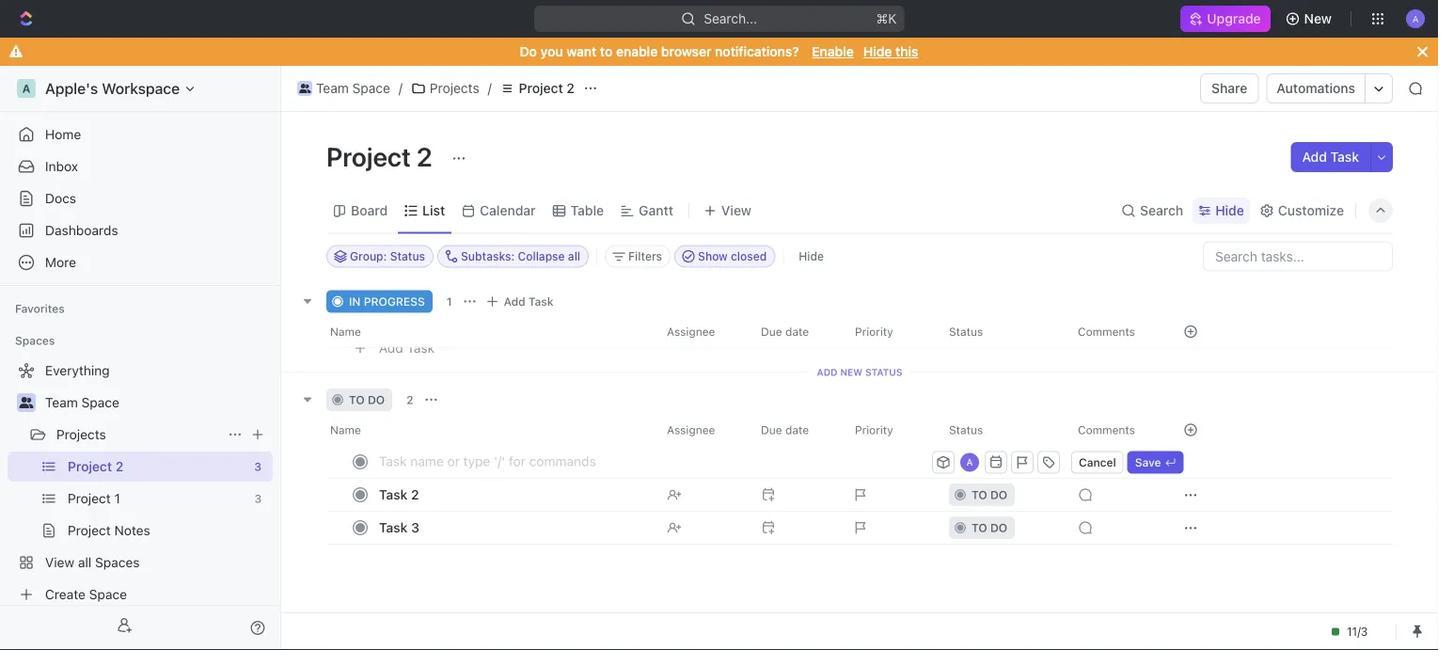 Task type: describe. For each thing, give the bounding box(es) containing it.
⌘k
[[876, 11, 897, 26]]

create
[[45, 587, 86, 602]]

0 vertical spatial team space link
[[293, 77, 395, 100]]

1 vertical spatial projects link
[[56, 420, 220, 450]]

search
[[1140, 203, 1184, 218]]

due date button for 2
[[750, 415, 844, 445]]

board
[[351, 203, 388, 218]]

Task name or type '/' for commands text field
[[379, 446, 928, 476]]

2 horizontal spatial add task
[[1302, 149, 1359, 165]]

list link
[[419, 198, 445, 224]]

workspace
[[102, 79, 180, 97]]

table
[[571, 203, 604, 218]]

more
[[45, 254, 76, 270]]

gantt
[[639, 203, 673, 218]]

to do for task 3
[[972, 521, 1008, 534]]

assignee for 1
[[667, 325, 715, 338]]

inbox
[[45, 159, 78, 174]]

status button for 1
[[938, 317, 1067, 347]]

create space
[[45, 587, 127, 602]]

want
[[567, 44, 597, 59]]

everything
[[45, 363, 110, 378]]

hide inside hide button
[[799, 250, 824, 263]]

2 horizontal spatial 1
[[447, 295, 452, 308]]

this
[[896, 44, 919, 59]]

group:
[[350, 250, 387, 263]]

automations
[[1277, 80, 1356, 96]]

favorites button
[[8, 297, 72, 320]]

priority button for 1
[[844, 317, 938, 347]]

group: status
[[350, 250, 425, 263]]

comments for second comments dropdown button from the top
[[1078, 423, 1135, 436]]

2 vertical spatial add task button
[[371, 337, 442, 359]]

task 3
[[379, 520, 419, 535]]

subtasks:
[[461, 250, 515, 263]]

2 up list link
[[417, 141, 433, 172]]

filters button
[[605, 245, 671, 268]]

table link
[[567, 198, 604, 224]]

date for 1
[[785, 325, 809, 338]]

1 horizontal spatial project 2 link
[[495, 77, 579, 100]]

team space inside sidebar navigation
[[45, 395, 119, 410]]

1 horizontal spatial a
[[967, 457, 973, 468]]

0 vertical spatial status
[[390, 250, 425, 263]]

gantt link
[[635, 198, 673, 224]]

view button
[[697, 198, 758, 224]]

project notes link
[[68, 516, 269, 546]]

new
[[1304, 11, 1332, 26]]

you
[[541, 44, 563, 59]]

home
[[45, 127, 81, 142]]

1 vertical spatial a button
[[959, 451, 981, 474]]

2 down the want
[[567, 80, 575, 96]]

1 for task 1
[[411, 307, 417, 323]]

1 horizontal spatial team space
[[316, 80, 390, 96]]

2 / from the left
[[488, 80, 492, 96]]

show
[[698, 250, 728, 263]]

upgrade
[[1207, 11, 1261, 26]]

status
[[865, 367, 903, 378]]

upgrade link
[[1181, 6, 1271, 32]]

sidebar navigation
[[0, 66, 285, 650]]

project 2 inside tree
[[68, 459, 124, 474]]

cancel button
[[1071, 451, 1124, 474]]

status button for 2
[[938, 415, 1067, 445]]

priority for 1
[[855, 325, 893, 338]]

hide button
[[1193, 198, 1250, 224]]

view for view
[[721, 203, 752, 218]]

add
[[817, 367, 838, 378]]

view for view all spaces
[[45, 555, 74, 570]]

0 horizontal spatial project 2 link
[[68, 452, 247, 482]]

3 for 2
[[254, 460, 262, 473]]

task up customize
[[1331, 149, 1359, 165]]

1 horizontal spatial hide
[[863, 44, 892, 59]]

show closed button
[[675, 245, 775, 268]]

progress
[[364, 295, 425, 308]]

view all spaces link
[[8, 548, 269, 578]]

apple's
[[45, 79, 98, 97]]

do for task 2
[[991, 488, 1008, 501]]

0 vertical spatial do
[[368, 393, 385, 406]]

due for 2
[[761, 423, 782, 436]]

notes
[[114, 523, 150, 538]]

0 vertical spatial project 2
[[519, 80, 575, 96]]

project notes
[[68, 523, 150, 538]]

name button for 2
[[326, 415, 656, 445]]

due date for 2
[[761, 423, 809, 436]]

docs link
[[8, 183, 273, 214]]

hide inside hide dropdown button
[[1216, 203, 1244, 218]]

search...
[[704, 11, 757, 26]]

project 1 link
[[68, 484, 247, 514]]

docs
[[45, 190, 76, 206]]

new button
[[1278, 4, 1343, 34]]

apple's workspace
[[45, 79, 180, 97]]

to do button for task 2
[[938, 478, 1067, 512]]

priority button for 2
[[844, 415, 938, 445]]

task 1 link
[[374, 302, 652, 329]]

task 2 link
[[374, 481, 652, 508]]

enable
[[616, 44, 658, 59]]

status for 2
[[949, 423, 983, 436]]

priority for 2
[[855, 423, 893, 436]]

assignee button for 1
[[656, 317, 750, 347]]

hide button
[[791, 245, 832, 268]]

0 vertical spatial team
[[316, 80, 349, 96]]

1 vertical spatial space
[[81, 395, 119, 410]]

notifications?
[[715, 44, 799, 59]]

tree inside sidebar navigation
[[8, 356, 273, 610]]

in progress
[[349, 295, 425, 308]]

spaces inside view all spaces link
[[95, 555, 140, 570]]

task down task 2
[[379, 520, 408, 535]]

due date for 1
[[761, 325, 809, 338]]

project up the project notes
[[68, 491, 111, 506]]

a inside navigation
[[22, 82, 30, 95]]

0 vertical spatial add task button
[[1291, 142, 1371, 172]]

comments for 2nd comments dropdown button from the bottom of the page
[[1078, 325, 1135, 338]]

0 vertical spatial space
[[352, 80, 390, 96]]

project inside project notes link
[[68, 523, 111, 538]]

project up board
[[326, 141, 411, 172]]

0 horizontal spatial team space link
[[45, 388, 269, 418]]

create space link
[[8, 579, 269, 610]]

dashboards
[[45, 222, 118, 238]]

customize
[[1278, 203, 1344, 218]]



Task type: vqa. For each thing, say whether or not it's contained in the screenshot.
enough
no



Task type: locate. For each thing, give the bounding box(es) containing it.
Search tasks... text field
[[1204, 242, 1392, 270]]

1 vertical spatial team space
[[45, 395, 119, 410]]

1 vertical spatial name button
[[326, 415, 656, 445]]

a button
[[1401, 4, 1431, 34], [959, 451, 981, 474]]

team space
[[316, 80, 390, 96], [45, 395, 119, 410]]

1 horizontal spatial all
[[568, 250, 581, 263]]

task
[[1331, 149, 1359, 165], [529, 295, 554, 308], [379, 307, 408, 323], [407, 340, 435, 356], [379, 487, 408, 502], [379, 520, 408, 535]]

view button
[[697, 189, 758, 233]]

0 vertical spatial name
[[330, 325, 361, 338]]

project 1
[[68, 491, 120, 506]]

assignee
[[667, 325, 715, 338], [667, 423, 715, 436]]

1 vertical spatial assignee button
[[656, 415, 750, 445]]

1 horizontal spatial add task button
[[481, 290, 561, 313]]

assignee down show
[[667, 325, 715, 338]]

1 status button from the top
[[938, 317, 1067, 347]]

hide
[[863, 44, 892, 59], [1216, 203, 1244, 218], [799, 250, 824, 263]]

to do for task 2
[[972, 488, 1008, 501]]

closed
[[731, 250, 767, 263]]

2 vertical spatial space
[[89, 587, 127, 602]]

search button
[[1116, 198, 1189, 224]]

2 down task 1
[[407, 393, 413, 406]]

2 due from the top
[[761, 423, 782, 436]]

due date button for 1
[[750, 317, 844, 347]]

2 vertical spatial project 2
[[68, 459, 124, 474]]

1 vertical spatial priority button
[[844, 415, 938, 445]]

add up customize
[[1302, 149, 1327, 165]]

date down add new status button
[[785, 423, 809, 436]]

0 vertical spatial priority
[[855, 325, 893, 338]]

2 comments from the top
[[1078, 423, 1135, 436]]

0 vertical spatial add
[[1302, 149, 1327, 165]]

1 inside task 1 link
[[411, 307, 417, 323]]

1 up the project notes
[[114, 491, 120, 506]]

do for task 3
[[991, 521, 1008, 534]]

1 vertical spatial projects
[[56, 427, 106, 442]]

1 vertical spatial name
[[330, 423, 361, 436]]

do
[[368, 393, 385, 406], [991, 488, 1008, 501], [991, 521, 1008, 534]]

2 comments button from the top
[[1067, 415, 1161, 445]]

3
[[254, 460, 262, 473], [254, 492, 262, 505], [411, 520, 419, 535]]

share
[[1212, 80, 1248, 96]]

everything link
[[8, 356, 269, 386]]

space right user group icon
[[352, 80, 390, 96]]

name for to do
[[330, 423, 361, 436]]

to do button
[[938, 478, 1067, 512], [938, 511, 1067, 545]]

filters
[[628, 250, 662, 263]]

project 2 down you
[[519, 80, 575, 96]]

comments button
[[1067, 317, 1161, 347], [1067, 415, 1161, 445]]

project
[[519, 80, 563, 96], [326, 141, 411, 172], [68, 459, 112, 474], [68, 491, 111, 506], [68, 523, 111, 538]]

assignee button down show
[[656, 317, 750, 347]]

0 vertical spatial due date button
[[750, 317, 844, 347]]

tree
[[8, 356, 273, 610]]

all up create space
[[78, 555, 92, 570]]

status for 1
[[949, 325, 983, 338]]

team right user group image
[[45, 395, 78, 410]]

calendar
[[480, 203, 536, 218]]

0 vertical spatial due
[[761, 325, 782, 338]]

2 vertical spatial add
[[379, 340, 403, 356]]

add task button up customize
[[1291, 142, 1371, 172]]

add task down subtasks: collapse all
[[504, 295, 554, 308]]

0 horizontal spatial project 2
[[68, 459, 124, 474]]

1 vertical spatial 3
[[254, 492, 262, 505]]

1 horizontal spatial spaces
[[95, 555, 140, 570]]

add new status
[[817, 367, 903, 378]]

1 vertical spatial team
[[45, 395, 78, 410]]

1 vertical spatial due date
[[761, 423, 809, 436]]

spaces down favorites
[[15, 334, 55, 347]]

1 vertical spatial add task
[[504, 295, 554, 308]]

name button down subtasks:
[[326, 317, 656, 347]]

space
[[352, 80, 390, 96], [81, 395, 119, 410], [89, 587, 127, 602]]

1 horizontal spatial add task
[[504, 295, 554, 308]]

add task up customize
[[1302, 149, 1359, 165]]

date up add new status button
[[785, 325, 809, 338]]

name button for 1
[[326, 317, 656, 347]]

0 vertical spatial date
[[785, 325, 809, 338]]

new
[[840, 367, 863, 378]]

add new status button
[[808, 367, 912, 378]]

due
[[761, 325, 782, 338], [761, 423, 782, 436]]

2 priority from the top
[[855, 423, 893, 436]]

project up the view all spaces
[[68, 523, 111, 538]]

task down collapse
[[529, 295, 554, 308]]

2 vertical spatial add task
[[379, 340, 435, 356]]

view inside button
[[721, 203, 752, 218]]

0 horizontal spatial a
[[22, 82, 30, 95]]

add task button down task 1
[[371, 337, 442, 359]]

0 vertical spatial comments
[[1078, 325, 1135, 338]]

1 vertical spatial do
[[991, 488, 1008, 501]]

2 horizontal spatial add task button
[[1291, 142, 1371, 172]]

0 vertical spatial team space
[[316, 80, 390, 96]]

1 vertical spatial all
[[78, 555, 92, 570]]

save button
[[1128, 451, 1184, 474]]

calendar link
[[476, 198, 536, 224]]

1 horizontal spatial a button
[[1401, 4, 1431, 34]]

favorites
[[15, 302, 65, 315]]

enable
[[812, 44, 854, 59]]

2 due date button from the top
[[750, 415, 844, 445]]

cancel
[[1079, 456, 1116, 469]]

list
[[423, 203, 445, 218]]

assignee for 2
[[667, 423, 715, 436]]

team inside sidebar navigation
[[45, 395, 78, 410]]

team
[[316, 80, 349, 96], [45, 395, 78, 410]]

0 vertical spatial due date
[[761, 325, 809, 338]]

1 horizontal spatial projects
[[430, 80, 479, 96]]

automations button
[[1268, 74, 1365, 103]]

collapse
[[518, 250, 565, 263]]

do you want to enable browser notifications? enable hide this
[[520, 44, 919, 59]]

1 horizontal spatial project 2
[[326, 141, 438, 172]]

project up project 1
[[68, 459, 112, 474]]

0 vertical spatial priority button
[[844, 317, 938, 347]]

1 / from the left
[[399, 80, 403, 96]]

customize button
[[1254, 198, 1350, 224]]

0 vertical spatial hide
[[863, 44, 892, 59]]

2 name button from the top
[[326, 415, 656, 445]]

0 horizontal spatial hide
[[799, 250, 824, 263]]

user group image
[[299, 84, 311, 93]]

0 vertical spatial assignee button
[[656, 317, 750, 347]]

task up task 3
[[379, 487, 408, 502]]

1 vertical spatial team space link
[[45, 388, 269, 418]]

browser
[[661, 44, 712, 59]]

add down subtasks: collapse all
[[504, 295, 526, 308]]

show closed
[[698, 250, 767, 263]]

assignee button for 2
[[656, 415, 750, 445]]

0 vertical spatial to do
[[349, 393, 385, 406]]

hide right closed on the right top of the page
[[799, 250, 824, 263]]

status button
[[938, 317, 1067, 347], [938, 415, 1067, 445]]

team space right user group icon
[[316, 80, 390, 96]]

priority down status at the right bottom of the page
[[855, 423, 893, 436]]

project 2 link down do
[[495, 77, 579, 100]]

1 vertical spatial status
[[949, 325, 983, 338]]

assignee up task name or type '/' for commands text field
[[667, 423, 715, 436]]

a
[[1413, 13, 1419, 24], [22, 82, 30, 95], [967, 457, 973, 468]]

1 due from the top
[[761, 325, 782, 338]]

1 horizontal spatial team space link
[[293, 77, 395, 100]]

0 vertical spatial all
[[568, 250, 581, 263]]

1 name from the top
[[330, 325, 361, 338]]

0 vertical spatial project 2 link
[[495, 77, 579, 100]]

add down task 1
[[379, 340, 403, 356]]

1 inside the project 1 link
[[114, 491, 120, 506]]

0 horizontal spatial a button
[[959, 451, 981, 474]]

2 up task 3
[[411, 487, 419, 502]]

0 horizontal spatial spaces
[[15, 334, 55, 347]]

view up create
[[45, 555, 74, 570]]

spaces
[[15, 334, 55, 347], [95, 555, 140, 570]]

1 priority button from the top
[[844, 317, 938, 347]]

name
[[330, 325, 361, 338], [330, 423, 361, 436]]

name button
[[326, 317, 656, 347], [326, 415, 656, 445]]

1 vertical spatial assignee
[[667, 423, 715, 436]]

hide left this
[[863, 44, 892, 59]]

0 vertical spatial projects link
[[406, 77, 484, 100]]

1 vertical spatial comments button
[[1067, 415, 1161, 445]]

2 horizontal spatial add
[[1302, 149, 1327, 165]]

1 vertical spatial comments
[[1078, 423, 1135, 436]]

2 inside sidebar navigation
[[115, 459, 124, 474]]

1 vertical spatial a
[[22, 82, 30, 95]]

1 horizontal spatial team
[[316, 80, 349, 96]]

share button
[[1200, 73, 1259, 103]]

2 inside 'link'
[[411, 487, 419, 502]]

all
[[568, 250, 581, 263], [78, 555, 92, 570]]

name button up task 2 'link'
[[326, 415, 656, 445]]

tree containing everything
[[8, 356, 273, 610]]

assignee button
[[656, 317, 750, 347], [656, 415, 750, 445]]

3 for 1
[[254, 492, 262, 505]]

0 horizontal spatial team space
[[45, 395, 119, 410]]

team right user group icon
[[316, 80, 349, 96]]

1 right in
[[411, 307, 417, 323]]

all inside tree
[[78, 555, 92, 570]]

2 vertical spatial status
[[949, 423, 983, 436]]

1 comments button from the top
[[1067, 317, 1161, 347]]

to
[[600, 44, 613, 59], [349, 393, 365, 406], [972, 488, 987, 501], [972, 521, 987, 534]]

1 right task 1
[[447, 295, 452, 308]]

project down you
[[519, 80, 563, 96]]

0 vertical spatial spaces
[[15, 334, 55, 347]]

0 vertical spatial a
[[1413, 13, 1419, 24]]

add task down task 1
[[379, 340, 435, 356]]

inbox link
[[8, 151, 273, 182]]

assignee button up task name or type '/' for commands text field
[[656, 415, 750, 445]]

space down the view all spaces
[[89, 587, 127, 602]]

2 vertical spatial 3
[[411, 520, 419, 535]]

dashboards link
[[8, 215, 273, 246]]

task inside 'link'
[[379, 487, 408, 502]]

2 vertical spatial hide
[[799, 250, 824, 263]]

view up show closed at the top
[[721, 203, 752, 218]]

2 name from the top
[[330, 423, 361, 436]]

task 1
[[379, 307, 417, 323]]

priority
[[855, 325, 893, 338], [855, 423, 893, 436]]

view inside sidebar navigation
[[45, 555, 74, 570]]

0 vertical spatial 3
[[254, 460, 262, 473]]

1 horizontal spatial add
[[504, 295, 526, 308]]

save
[[1135, 456, 1161, 469]]

task 3 link
[[374, 514, 652, 541]]

task right in
[[379, 307, 408, 323]]

projects inside tree
[[56, 427, 106, 442]]

/
[[399, 80, 403, 96], [488, 80, 492, 96]]

2
[[567, 80, 575, 96], [417, 141, 433, 172], [407, 393, 413, 406], [115, 459, 124, 474], [411, 487, 419, 502]]

2 vertical spatial a
[[967, 457, 973, 468]]

1 name button from the top
[[326, 317, 656, 347]]

name for in progress
[[330, 325, 361, 338]]

1 priority from the top
[[855, 325, 893, 338]]

all right collapse
[[568, 250, 581, 263]]

priority button up status at the right bottom of the page
[[844, 317, 938, 347]]

board link
[[347, 198, 388, 224]]

view all spaces
[[45, 555, 140, 570]]

due date button up add
[[750, 317, 844, 347]]

apple's workspace, , element
[[17, 79, 36, 98]]

space down everything
[[81, 395, 119, 410]]

2 horizontal spatial project 2
[[519, 80, 575, 96]]

1 date from the top
[[785, 325, 809, 338]]

project 2 up board
[[326, 141, 438, 172]]

0 horizontal spatial view
[[45, 555, 74, 570]]

2 to do button from the top
[[938, 511, 1067, 545]]

1 assignee from the top
[[667, 325, 715, 338]]

add for the bottommost add task button
[[379, 340, 403, 356]]

1
[[447, 295, 452, 308], [411, 307, 417, 323], [114, 491, 120, 506]]

0 horizontal spatial team
[[45, 395, 78, 410]]

1 vertical spatial view
[[45, 555, 74, 570]]

user group image
[[19, 397, 33, 408]]

add task button down subtasks: collapse all
[[481, 290, 561, 313]]

status
[[390, 250, 425, 263], [949, 325, 983, 338], [949, 423, 983, 436]]

0 horizontal spatial add task
[[379, 340, 435, 356]]

1 vertical spatial add task button
[[481, 290, 561, 313]]

2 status button from the top
[[938, 415, 1067, 445]]

1 horizontal spatial view
[[721, 203, 752, 218]]

2 priority button from the top
[[844, 415, 938, 445]]

due date button down add
[[750, 415, 844, 445]]

0 vertical spatial projects
[[430, 80, 479, 96]]

task down task 1
[[407, 340, 435, 356]]

priority button
[[844, 317, 938, 347], [844, 415, 938, 445]]

in
[[349, 295, 361, 308]]

1 vertical spatial status button
[[938, 415, 1067, 445]]

1 for project 1
[[114, 491, 120, 506]]

1 vertical spatial to do
[[972, 488, 1008, 501]]

do
[[520, 44, 537, 59]]

hide right search
[[1216, 203, 1244, 218]]

2 vertical spatial do
[[991, 521, 1008, 534]]

2 date from the top
[[785, 423, 809, 436]]

team space down everything
[[45, 395, 119, 410]]

1 due date button from the top
[[750, 317, 844, 347]]

view
[[721, 203, 752, 218], [45, 555, 74, 570]]

1 vertical spatial project 2
[[326, 141, 438, 172]]

due for 1
[[761, 325, 782, 338]]

0 vertical spatial comments button
[[1067, 317, 1161, 347]]

task 2
[[379, 487, 419, 502]]

priority up status at the right bottom of the page
[[855, 325, 893, 338]]

2 up project 1
[[115, 459, 124, 474]]

1 to do button from the top
[[938, 478, 1067, 512]]

project 2 up project 1
[[68, 459, 124, 474]]

1 comments from the top
[[1078, 325, 1135, 338]]

to do button for task 3
[[938, 511, 1067, 545]]

add task
[[1302, 149, 1359, 165], [504, 295, 554, 308], [379, 340, 435, 356]]

project 2 link up the project 1 link
[[68, 452, 247, 482]]

1 vertical spatial hide
[[1216, 203, 1244, 218]]

due date button
[[750, 317, 844, 347], [750, 415, 844, 445]]

home link
[[8, 119, 273, 150]]

spaces down the project notes
[[95, 555, 140, 570]]

2 assignee button from the top
[[656, 415, 750, 445]]

1 due date from the top
[[761, 325, 809, 338]]

1 horizontal spatial 1
[[411, 307, 417, 323]]

projects link
[[406, 77, 484, 100], [56, 420, 220, 450]]

date for 2
[[785, 423, 809, 436]]

0 horizontal spatial projects link
[[56, 420, 220, 450]]

1 vertical spatial date
[[785, 423, 809, 436]]

0 vertical spatial a button
[[1401, 4, 1431, 34]]

1 vertical spatial priority
[[855, 423, 893, 436]]

0 vertical spatial add task
[[1302, 149, 1359, 165]]

2 assignee from the top
[[667, 423, 715, 436]]

2 horizontal spatial a
[[1413, 13, 1419, 24]]

1 vertical spatial add
[[504, 295, 526, 308]]

1 horizontal spatial projects link
[[406, 77, 484, 100]]

1 vertical spatial project 2 link
[[68, 452, 247, 482]]

2 due date from the top
[[761, 423, 809, 436]]

priority button down status at the right bottom of the page
[[844, 415, 938, 445]]

project 2
[[519, 80, 575, 96], [326, 141, 438, 172], [68, 459, 124, 474]]

1 vertical spatial spaces
[[95, 555, 140, 570]]

add for the topmost add task button
[[1302, 149, 1327, 165]]

more button
[[8, 247, 273, 278]]

comments
[[1078, 325, 1135, 338], [1078, 423, 1135, 436]]

1 assignee button from the top
[[656, 317, 750, 347]]

subtasks: collapse all
[[461, 250, 581, 263]]



